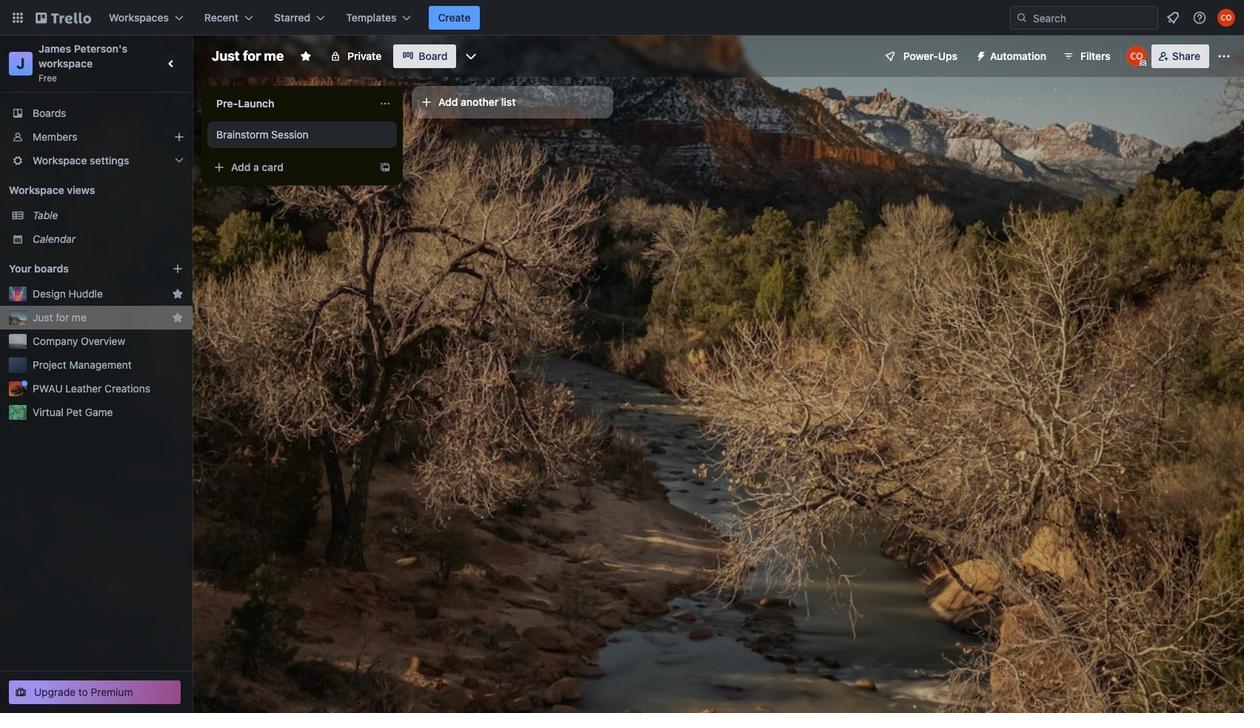 Task type: vqa. For each thing, say whether or not it's contained in the screenshot.
Color: Green, Title: None image
no



Task type: locate. For each thing, give the bounding box(es) containing it.
1 horizontal spatial christina overa (christinaovera) image
[[1217, 9, 1235, 27]]

0 horizontal spatial christina overa (christinaovera) image
[[1126, 46, 1147, 67]]

christina overa (christinaovera) image right open information menu image
[[1217, 9, 1235, 27]]

None text field
[[207, 92, 373, 116]]

2 starred icon image from the top
[[172, 312, 184, 324]]

this member is an admin of this board. image
[[1140, 60, 1146, 67]]

christina overa (christinaovera) image inside 'primary' element
[[1217, 9, 1235, 27]]

primary element
[[0, 0, 1244, 36]]

workspace navigation collapse icon image
[[161, 53, 182, 74]]

1 vertical spatial starred icon image
[[172, 312, 184, 324]]

star or unstar board image
[[300, 50, 312, 62]]

christina overa (christinaovera) image
[[1217, 9, 1235, 27], [1126, 46, 1147, 67]]

open information menu image
[[1192, 10, 1207, 25]]

christina overa (christinaovera) image down search field
[[1126, 46, 1147, 67]]

0 vertical spatial christina overa (christinaovera) image
[[1217, 9, 1235, 27]]

0 vertical spatial starred icon image
[[172, 288, 184, 300]]

0 notifications image
[[1164, 9, 1182, 27]]

starred icon image
[[172, 288, 184, 300], [172, 312, 184, 324]]

customize views image
[[464, 49, 479, 64]]



Task type: describe. For each thing, give the bounding box(es) containing it.
create from template… image
[[379, 161, 391, 173]]

search image
[[1016, 12, 1028, 24]]

Board name text field
[[204, 44, 291, 68]]

back to home image
[[36, 6, 91, 30]]

Search field
[[1028, 7, 1158, 28]]

1 vertical spatial christina overa (christinaovera) image
[[1126, 46, 1147, 67]]

show menu image
[[1217, 49, 1232, 64]]

1 starred icon image from the top
[[172, 288, 184, 300]]

your boards with 6 items element
[[9, 260, 150, 278]]

sm image
[[969, 44, 990, 65]]

add board image
[[172, 263, 184, 275]]



